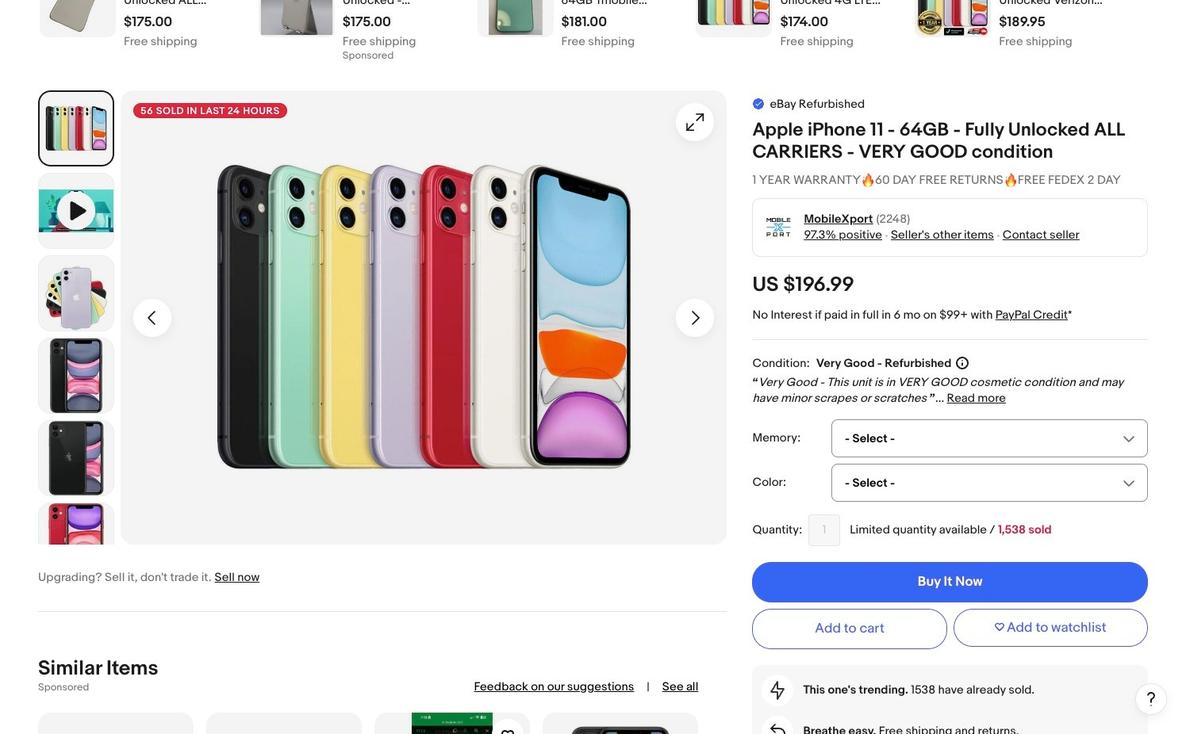 Task type: describe. For each thing, give the bounding box(es) containing it.
text__icon image
[[753, 97, 765, 110]]

picture 1 of 10 image
[[41, 94, 111, 163]]

0 vertical spatial with details__icon image
[[771, 681, 785, 700]]

apple iphone 11 - 64gb - fully unlocked all carriers - very good condition - picture 1 of 10 image
[[121, 90, 727, 545]]



Task type: locate. For each thing, give the bounding box(es) containing it.
None text field
[[124, 14, 172, 30], [562, 14, 607, 30], [780, 14, 829, 30], [999, 14, 1046, 30], [999, 37, 1073, 48], [343, 51, 394, 60], [124, 14, 172, 30], [562, 14, 607, 30], [780, 14, 829, 30], [999, 14, 1046, 30], [999, 37, 1073, 48], [343, 51, 394, 60]]

video 1 of 1 image
[[39, 174, 113, 248]]

picture 4 of 10 image
[[39, 421, 113, 496]]

help, opens dialogs image
[[1144, 692, 1159, 707]]

1 vertical spatial with details__icon image
[[770, 724, 786, 735]]

with details__icon image
[[771, 681, 785, 700], [770, 724, 786, 735]]

picture 3 of 10 image
[[39, 339, 113, 413]]

None text field
[[343, 14, 391, 30], [124, 37, 197, 48], [343, 37, 416, 48], [562, 37, 635, 48], [780, 37, 854, 48], [809, 515, 841, 547], [662, 680, 699, 696], [38, 682, 89, 695], [343, 14, 391, 30], [124, 37, 197, 48], [343, 37, 416, 48], [562, 37, 635, 48], [780, 37, 854, 48], [809, 515, 841, 547], [662, 680, 699, 696], [38, 682, 89, 695]]

picture 2 of 10 image
[[39, 256, 113, 331]]

picture 5 of 10 image
[[39, 504, 113, 579]]



Task type: vqa. For each thing, say whether or not it's contained in the screenshot.
need
no



